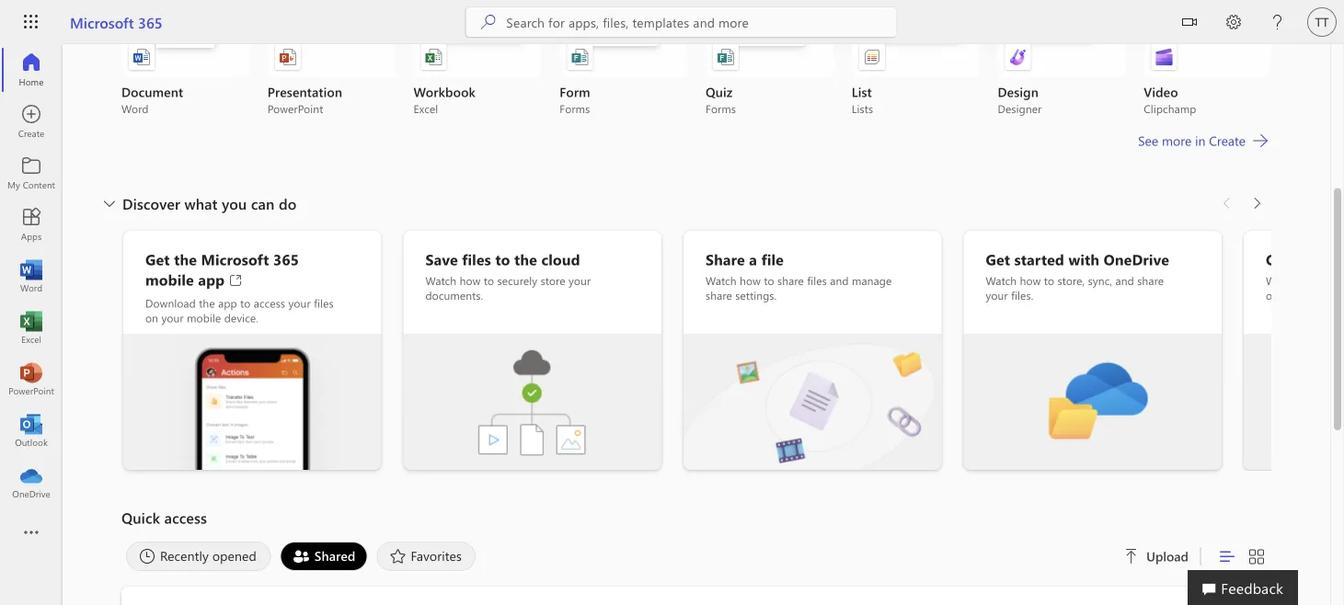 Task type: describe. For each thing, give the bounding box(es) containing it.
discover
[[122, 194, 180, 213]]

onedrive
[[1104, 249, 1170, 269]]

microsoft inside banner
[[70, 12, 134, 32]]

the for download the app to access your files on your mobile device.
[[199, 296, 215, 311]]

Search box. Suggestions appear as you type. search field
[[507, 7, 897, 37]]

see more in create
[[1139, 132, 1246, 149]]

word
[[122, 101, 149, 116]]

files inside save files to the cloud watch how to securely store your documents.
[[462, 249, 491, 269]]

mobile inside 'get the microsoft 365 mobile app'
[[145, 270, 194, 289]]

your inside the get started with onedrive watch how to store, sync, and share your files.
[[986, 288, 1009, 303]]

excel
[[414, 101, 438, 116]]

share for share a file
[[706, 288, 733, 303]]

save files to the cloud image
[[404, 334, 662, 470]]

quiz forms
[[706, 83, 736, 116]]

favorites
[[411, 548, 462, 565]]

to up securely
[[495, 249, 510, 269]]

started
[[1015, 249, 1065, 269]]

feedback
[[1222, 578, 1284, 598]]

clipchamp
[[1144, 101, 1197, 116]]

view more apps image
[[22, 525, 41, 543]]

save files to the cloud watch how to securely store your documents.
[[426, 249, 591, 303]]

store,
[[1058, 273, 1085, 288]]

outlook image
[[22, 422, 41, 440]]

shared tab
[[276, 542, 372, 572]]

get the microsoft 365 mobile app
[[145, 249, 299, 289]]

next image
[[1248, 189, 1267, 218]]

files.
[[1012, 288, 1034, 303]]

more
[[1163, 132, 1192, 149]]

form forms
[[560, 83, 591, 116]]

workbook
[[414, 83, 476, 100]]

do
[[279, 194, 297, 213]]

app inside download the app to access your files on your mobile device.
[[218, 296, 237, 311]]

sync,
[[1089, 273, 1113, 288]]

create new element
[[122, 0, 1272, 189]]

securely
[[498, 273, 538, 288]]

designer
[[998, 101, 1042, 116]]

to left securely
[[484, 273, 494, 288]]

on
[[145, 311, 158, 325]]

 upload
[[1125, 548, 1189, 565]]

a
[[750, 249, 758, 269]]

documents.
[[426, 288, 484, 303]]

shared element
[[280, 542, 368, 572]]

form
[[560, 83, 591, 100]]

device.
[[224, 311, 259, 325]]

the inside save files to the cloud watch how to securely store your documents.
[[515, 249, 537, 269]]

how inside the get started with onedrive watch how to store, sync, and share your files.
[[1020, 273, 1041, 288]]

excel image
[[22, 318, 41, 337]]

favorites element
[[377, 542, 476, 572]]

microsoft 365 banner
[[0, 0, 1345, 47]]

microsoft 365
[[70, 12, 163, 32]]

quick access
[[122, 508, 207, 528]]

powerpoint presentation image
[[279, 48, 297, 66]]

share a file watch how to share files and manage share settings.
[[706, 249, 892, 303]]

microsoft inside 'get the microsoft 365 mobile app'
[[201, 249, 269, 269]]

files inside the share a file watch how to share files and manage share settings.
[[808, 273, 827, 288]]

in
[[1196, 132, 1206, 149]]

manage
[[852, 273, 892, 288]]

access inside download the app to access your files on your mobile device.
[[254, 296, 285, 311]]

share for get started with onedrive
[[1138, 273, 1164, 288]]

collaborate in real time image
[[1244, 334, 1345, 470]]

ed
[[1338, 273, 1345, 288]]

apps image
[[22, 215, 41, 234]]

forms for quiz
[[706, 101, 736, 116]]

list
[[852, 83, 872, 100]]

new quiz image
[[717, 48, 735, 66]]

watch inside the share a file watch how to share files and manage share settings.
[[706, 273, 737, 288]]

document
[[122, 83, 183, 100]]

and inside the share a file watch how to share files and manage share settings.
[[830, 273, 849, 288]]

to inside collaborate watch how to ed
[[1325, 273, 1335, 288]]

lists list image
[[863, 48, 882, 66]]

watch inside collaborate watch how to ed
[[1267, 273, 1298, 288]]

to inside the share a file watch how to share files and manage share settings.
[[764, 273, 775, 288]]

create image
[[22, 112, 41, 131]]

to inside download the app to access your files on your mobile device.
[[240, 296, 251, 311]]

list lists
[[852, 83, 874, 116]]

get the microsoft 365 mobile app image
[[123, 334, 382, 470]]

recently
[[160, 548, 209, 565]]

discover what you can do button
[[97, 189, 300, 218]]

see
[[1139, 132, 1159, 149]]

how inside the share a file watch how to share files and manage share settings.
[[740, 273, 761, 288]]

with
[[1069, 249, 1100, 269]]

how inside collaborate watch how to ed
[[1301, 273, 1322, 288]]

workbook excel
[[414, 83, 476, 116]]

discover what you can do
[[122, 194, 297, 213]]

watch inside the get started with onedrive watch how to store, sync, and share your files.
[[986, 273, 1017, 288]]

save
[[426, 249, 458, 269]]

recently opened tab
[[122, 542, 276, 572]]

0 horizontal spatial access
[[164, 508, 207, 528]]

tt button
[[1301, 0, 1345, 44]]

files inside download the app to access your files on your mobile device.
[[314, 296, 334, 311]]

onedrive image
[[22, 473, 41, 492]]

collaborate watch how to ed
[[1267, 249, 1345, 318]]

download the app to access your files on your mobile device.
[[145, 296, 334, 325]]

365 inside 'get the microsoft 365 mobile app'
[[273, 249, 299, 269]]



Task type: locate. For each thing, give the bounding box(es) containing it.
share
[[778, 273, 804, 288], [1138, 273, 1164, 288], [706, 288, 733, 303]]

how inside save files to the cloud watch how to securely store your documents.
[[460, 273, 481, 288]]

mobile inside download the app to access your files on your mobile device.
[[187, 311, 221, 325]]

get left started
[[986, 249, 1011, 269]]

365
[[138, 12, 163, 32], [273, 249, 299, 269]]

download
[[145, 296, 196, 311]]

to inside the get started with onedrive watch how to store, sync, and share your files.
[[1045, 273, 1055, 288]]

1 vertical spatial mobile
[[187, 311, 221, 325]]

your right store
[[569, 273, 591, 288]]

1 get from the left
[[145, 249, 170, 269]]

0 horizontal spatial the
[[174, 249, 197, 269]]

forms inside form forms
[[560, 101, 590, 116]]

1 forms from the left
[[560, 101, 590, 116]]

4 how from the left
[[1301, 273, 1322, 288]]

get started with onedrive image
[[964, 334, 1222, 470]]

word document image
[[133, 48, 151, 66]]

3 how from the left
[[1020, 273, 1041, 288]]

feedback button
[[1188, 571, 1299, 606]]

get started with onedrive watch how to store, sync, and share your files.
[[986, 249, 1170, 303]]

app up download the app to access your files on your mobile device.
[[198, 270, 225, 289]]

how down collaborate
[[1301, 273, 1322, 288]]

tt
[[1316, 15, 1330, 29]]

1 watch from the left
[[426, 273, 457, 288]]

designer design image
[[1009, 48, 1028, 66], [1009, 48, 1028, 66]]

0 vertical spatial 365
[[138, 12, 163, 32]]

2 horizontal spatial share
[[1138, 273, 1164, 288]]

watch down collaborate
[[1267, 273, 1298, 288]]

see more in create link
[[1137, 130, 1272, 152]]

the right download
[[199, 296, 215, 311]]

0 vertical spatial access
[[254, 296, 285, 311]]

0 horizontal spatial get
[[145, 249, 170, 269]]

how down a
[[740, 273, 761, 288]]

365 inside banner
[[138, 12, 163, 32]]

0 horizontal spatial share
[[706, 288, 733, 303]]

get for get started with onedrive watch how to store, sync, and share your files.
[[986, 249, 1011, 269]]

 button
[[1168, 0, 1212, 47]]

microsoft up word document icon
[[70, 12, 134, 32]]

quick
[[122, 508, 160, 528]]

video clipchamp
[[1144, 83, 1197, 116]]

cloud
[[542, 249, 580, 269]]

to
[[495, 249, 510, 269], [484, 273, 494, 288], [764, 273, 775, 288], [1045, 273, 1055, 288], [1325, 273, 1335, 288], [240, 296, 251, 311]]

files
[[462, 249, 491, 269], [808, 273, 827, 288], [314, 296, 334, 311]]

share a file image
[[684, 334, 942, 470]]

1 horizontal spatial share
[[778, 273, 804, 288]]

1 vertical spatial 365
[[273, 249, 299, 269]]

design designer
[[998, 83, 1042, 116]]

watch down save
[[426, 273, 457, 288]]

1 vertical spatial access
[[164, 508, 207, 528]]

1 horizontal spatial the
[[199, 296, 215, 311]]

video
[[1144, 83, 1179, 100]]


[[1183, 15, 1198, 29]]

and left manage
[[830, 273, 849, 288]]

collaborate
[[1267, 249, 1345, 269]]

presentation
[[268, 83, 343, 100]]

to left ed
[[1325, 273, 1335, 288]]

0 horizontal spatial forms
[[560, 101, 590, 116]]

1 horizontal spatial access
[[254, 296, 285, 311]]

your right on
[[162, 311, 184, 325]]

upload
[[1147, 548, 1189, 565]]

files left manage
[[808, 273, 827, 288]]

how
[[460, 273, 481, 288], [740, 273, 761, 288], [1020, 273, 1041, 288], [1301, 273, 1322, 288]]


[[1125, 550, 1140, 564]]

4 watch from the left
[[1267, 273, 1298, 288]]

files right device.
[[314, 296, 334, 311]]

list
[[122, 0, 1272, 116]]

mobile up download
[[145, 270, 194, 289]]

clipchamp video image
[[1155, 48, 1174, 66]]

1 how from the left
[[460, 273, 481, 288]]

0 horizontal spatial files
[[314, 296, 334, 311]]

0 horizontal spatial 365
[[138, 12, 163, 32]]

2 horizontal spatial the
[[515, 249, 537, 269]]

app down 'get the microsoft 365 mobile app'
[[218, 296, 237, 311]]

microsoft
[[70, 12, 134, 32], [201, 249, 269, 269]]

tab list containing recently opened
[[122, 542, 1103, 572]]

share
[[706, 249, 745, 269]]

access down 'get the microsoft 365 mobile app'
[[254, 296, 285, 311]]

design
[[998, 83, 1039, 100]]

excel workbook image
[[425, 48, 443, 66]]

document word
[[122, 83, 183, 116]]

access
[[254, 296, 285, 311], [164, 508, 207, 528]]

recently opened
[[160, 548, 257, 565]]

my content image
[[22, 164, 41, 182]]

microsoft up download the app to access your files on your mobile device.
[[201, 249, 269, 269]]

list containing document
[[122, 0, 1272, 116]]

watch down started
[[986, 273, 1017, 288]]

forms survey image
[[571, 48, 589, 66]]

0 vertical spatial microsoft
[[70, 12, 134, 32]]

0 horizontal spatial microsoft
[[70, 12, 134, 32]]

the up securely
[[515, 249, 537, 269]]

1 vertical spatial microsoft
[[201, 249, 269, 269]]

the
[[174, 249, 197, 269], [515, 249, 537, 269], [199, 296, 215, 311]]

to left the "store,"
[[1045, 273, 1055, 288]]

1 and from the left
[[830, 273, 849, 288]]

forms
[[560, 101, 590, 116], [706, 101, 736, 116]]

how down started
[[1020, 273, 1041, 288]]

1 horizontal spatial microsoft
[[201, 249, 269, 269]]

favorites tab
[[372, 542, 481, 572]]

3 watch from the left
[[986, 273, 1017, 288]]

access up recently
[[164, 508, 207, 528]]

get up download
[[145, 249, 170, 269]]

you
[[222, 194, 247, 213]]

get inside 'get the microsoft 365 mobile app'
[[145, 249, 170, 269]]

2 vertical spatial files
[[314, 296, 334, 311]]

share down onedrive
[[1138, 273, 1164, 288]]

365 up word document icon
[[138, 12, 163, 32]]

mobile left device.
[[187, 311, 221, 325]]

to down 'get the microsoft 365 mobile app'
[[240, 296, 251, 311]]

home image
[[22, 61, 41, 79]]

file
[[762, 249, 784, 269]]

quiz
[[706, 83, 733, 100]]

1 horizontal spatial 365
[[273, 249, 299, 269]]

tab list
[[122, 542, 1103, 572]]

the inside 'get the microsoft 365 mobile app'
[[174, 249, 197, 269]]

opened
[[212, 548, 257, 565]]

get inside the get started with onedrive watch how to store, sync, and share your files.
[[986, 249, 1011, 269]]

forms down quiz
[[706, 101, 736, 116]]

1 vertical spatial app
[[218, 296, 237, 311]]

the inside download the app to access your files on your mobile device.
[[199, 296, 215, 311]]

1 horizontal spatial and
[[1116, 273, 1135, 288]]

2 how from the left
[[740, 273, 761, 288]]

can
[[251, 194, 275, 213]]

what
[[185, 194, 218, 213]]

and inside the get started with onedrive watch how to store, sync, and share your files.
[[1116, 273, 1135, 288]]

recently opened element
[[126, 542, 271, 572]]

2 forms from the left
[[706, 101, 736, 116]]

lists
[[852, 101, 874, 116]]

2 get from the left
[[986, 249, 1011, 269]]

share inside the get started with onedrive watch how to store, sync, and share your files.
[[1138, 273, 1164, 288]]

0 horizontal spatial and
[[830, 273, 849, 288]]

get for get the microsoft 365 mobile app
[[145, 249, 170, 269]]

settings.
[[736, 288, 777, 303]]

watch down share
[[706, 273, 737, 288]]

get
[[145, 249, 170, 269], [986, 249, 1011, 269]]

forms down form
[[560, 101, 590, 116]]

watch inside save files to the cloud watch how to securely store your documents.
[[426, 273, 457, 288]]

to down file
[[764, 273, 775, 288]]

2 watch from the left
[[706, 273, 737, 288]]

mobile
[[145, 270, 194, 289], [187, 311, 221, 325]]

and
[[830, 273, 849, 288], [1116, 273, 1135, 288]]

2 horizontal spatial files
[[808, 273, 827, 288]]

store
[[541, 273, 566, 288]]

watch
[[426, 273, 457, 288], [706, 273, 737, 288], [986, 273, 1017, 288], [1267, 273, 1298, 288]]

1 horizontal spatial get
[[986, 249, 1011, 269]]

share down file
[[778, 273, 804, 288]]

app
[[198, 270, 225, 289], [218, 296, 237, 311]]

navigation
[[0, 44, 63, 508]]

the up download
[[174, 249, 197, 269]]

share down share
[[706, 288, 733, 303]]

app inside 'get the microsoft 365 mobile app'
[[198, 270, 225, 289]]

powerpoint image
[[22, 370, 41, 388]]

0 vertical spatial app
[[198, 270, 225, 289]]

forms for form
[[560, 101, 590, 116]]

the for get the microsoft 365 mobile app
[[174, 249, 197, 269]]

2 and from the left
[[1116, 273, 1135, 288]]

365 down do at the top
[[273, 249, 299, 269]]

powerpoint
[[268, 101, 323, 116]]

how left securely
[[460, 273, 481, 288]]

shared
[[315, 548, 356, 565]]

presentation powerpoint
[[268, 83, 343, 116]]

0 vertical spatial files
[[462, 249, 491, 269]]

create
[[1210, 132, 1246, 149]]

None search field
[[466, 7, 897, 37]]

1 horizontal spatial files
[[462, 249, 491, 269]]

your inside save files to the cloud watch how to securely store your documents.
[[569, 273, 591, 288]]

1 vertical spatial files
[[808, 273, 827, 288]]

your
[[569, 273, 591, 288], [986, 288, 1009, 303], [289, 296, 311, 311], [162, 311, 184, 325]]

your left the files.
[[986, 288, 1009, 303]]

your right device.
[[289, 296, 311, 311]]

1 horizontal spatial forms
[[706, 101, 736, 116]]

files right save
[[462, 249, 491, 269]]

word image
[[22, 267, 41, 285]]

0 vertical spatial mobile
[[145, 270, 194, 289]]

and down onedrive
[[1116, 273, 1135, 288]]



Task type: vqa. For each thing, say whether or not it's contained in the screenshot.
OneNote image
no



